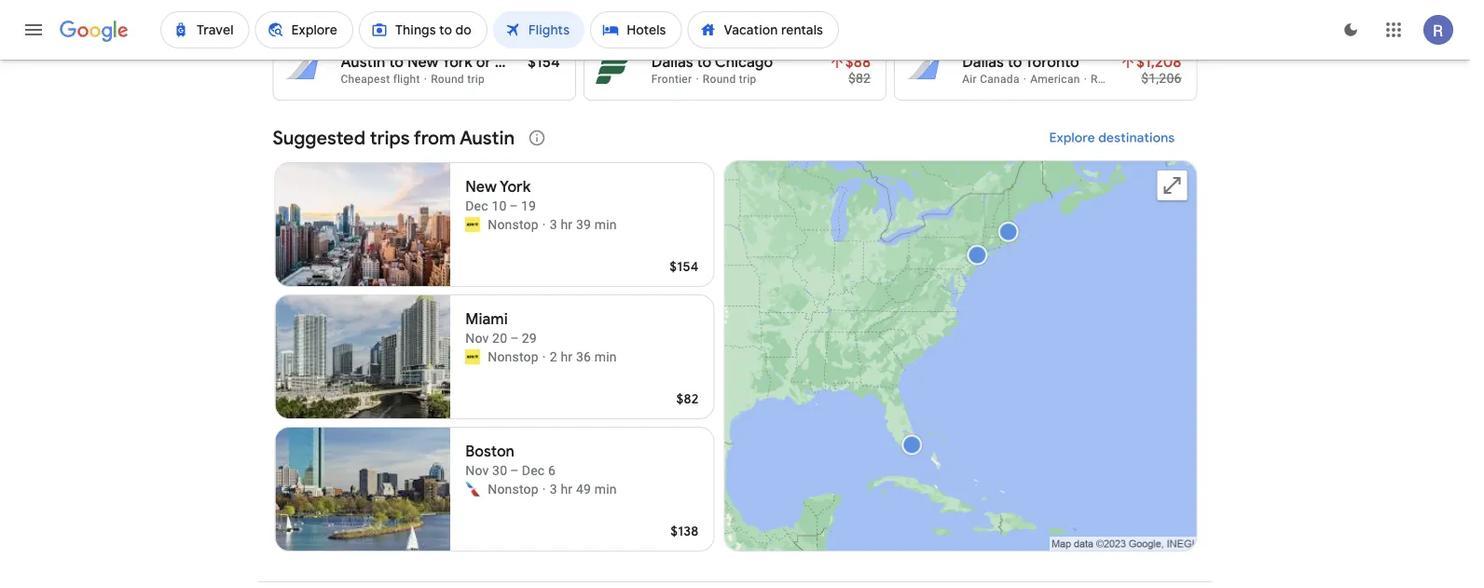 Task type: vqa. For each thing, say whether or not it's contained in the screenshot.


Task type: locate. For each thing, give the bounding box(es) containing it.
trip down chicago
[[739, 73, 757, 86]]

hr left 39
[[561, 217, 573, 232]]

nonstop down 20 – 29
[[488, 349, 539, 364]]

round down dallas to chicago on the top
[[703, 73, 736, 86]]

miami
[[465, 310, 508, 329]]

spirit image for miami
[[465, 350, 480, 364]]

to for new
[[389, 53, 404, 72]]

cheapest flight
[[341, 73, 420, 86]]

spirit image down miami
[[465, 350, 480, 364]]

$82 for $82 text box
[[848, 70, 871, 86]]

39
[[576, 217, 591, 232]]

1 vertical spatial spirit image
[[465, 350, 480, 364]]

suggested trips from austin
[[273, 126, 515, 150]]

nonstop
[[488, 217, 539, 232], [488, 349, 539, 364], [488, 481, 539, 497]]

0 horizontal spatial round
[[431, 73, 464, 86]]

0 vertical spatial $82
[[848, 70, 871, 86]]

$154
[[528, 53, 560, 72], [670, 258, 699, 275]]

min right 36
[[594, 349, 617, 364]]

2 3 from the top
[[550, 481, 557, 497]]

min right 39
[[594, 217, 617, 232]]

dallas up frontier
[[651, 53, 693, 72]]

3 round trip from the left
[[1091, 73, 1145, 86]]

1 horizontal spatial round
[[703, 73, 736, 86]]

new up flight
[[407, 53, 439, 72]]

austin to new york or newark
[[341, 53, 548, 72]]

 image left the '2'
[[542, 348, 546, 366]]

2 vertical spatial min
[[594, 481, 617, 497]]

1 dallas from the left
[[651, 53, 693, 72]]

austin
[[341, 53, 385, 72], [459, 126, 515, 150]]

1 vertical spatial hr
[[561, 349, 573, 364]]

1 horizontal spatial austin
[[459, 126, 515, 150]]

0 horizontal spatial trip
[[467, 73, 485, 86]]

2 trip from the left
[[739, 73, 757, 86]]

austin up cheapest
[[341, 53, 385, 72]]

30 – dec
[[492, 463, 545, 478]]

$82 inside suggested trips from austin region
[[676, 391, 699, 407]]

138 US dollars text field
[[671, 523, 699, 540]]

to up canada at top
[[1007, 53, 1022, 72]]

round trip down $1,208 at top right
[[1091, 73, 1145, 86]]

trip down or
[[467, 73, 485, 86]]

$154 inside 'tracked prices' region
[[528, 53, 560, 72]]

2 to from the left
[[697, 53, 712, 72]]

round
[[431, 73, 464, 86], [703, 73, 736, 86], [1091, 73, 1124, 86]]

main menu image
[[22, 19, 45, 41]]

3
[[550, 217, 557, 232], [550, 481, 557, 497]]

3 hr 49 min
[[550, 481, 617, 497]]

0 horizontal spatial new
[[407, 53, 439, 72]]

dallas for dallas to toronto
[[962, 53, 1004, 72]]

nov for miami
[[465, 330, 489, 346]]

0 vertical spatial 3
[[550, 217, 557, 232]]

2 min from the top
[[594, 349, 617, 364]]

hr for miami
[[561, 349, 573, 364]]

round trip down austin to new york or newark
[[431, 73, 485, 86]]

nonstop for miami
[[488, 349, 539, 364]]

1 vertical spatial york
[[500, 178, 531, 197]]

nov for boston
[[465, 463, 489, 478]]

0 vertical spatial spirit image
[[465, 217, 480, 232]]

0 horizontal spatial dallas
[[651, 53, 693, 72]]

min
[[594, 217, 617, 232], [594, 349, 617, 364], [594, 481, 617, 497]]

2 horizontal spatial round trip
[[1091, 73, 1145, 86]]

new inside new york dec 10 – 19
[[465, 178, 497, 197]]

nov down miami
[[465, 330, 489, 346]]

min right 49
[[594, 481, 617, 497]]

154 US dollars text field
[[528, 53, 560, 72], [670, 258, 699, 275]]

dallas to toronto
[[962, 53, 1079, 72]]

2 hr from the top
[[561, 349, 573, 364]]

2 nonstop from the top
[[488, 349, 539, 364]]

0 horizontal spatial to
[[389, 53, 404, 72]]

1 spirit image from the top
[[465, 217, 480, 232]]

0 horizontal spatial york
[[442, 53, 473, 72]]

nonstop down 30 – dec
[[488, 481, 539, 497]]

dallas up 'air canada'
[[962, 53, 1004, 72]]

$82 inside 'tracked prices' region
[[848, 70, 871, 86]]

0 horizontal spatial austin
[[341, 53, 385, 72]]

2 vertical spatial nonstop
[[488, 481, 539, 497]]

cheapest
[[341, 73, 390, 86]]

0 horizontal spatial 154 us dollars text field
[[528, 53, 560, 72]]

82 US dollars text field
[[848, 70, 871, 86]]

round down austin to new york or newark
[[431, 73, 464, 86]]

0 vertical spatial york
[[442, 53, 473, 72]]

1206 US dollars text field
[[1141, 70, 1182, 86]]

to left chicago
[[697, 53, 712, 72]]

0 vertical spatial min
[[594, 217, 617, 232]]

2 vertical spatial hr
[[561, 481, 573, 497]]

nov
[[465, 330, 489, 346], [465, 463, 489, 478]]

3 hr 39 min
[[550, 217, 617, 232]]

0 vertical spatial new
[[407, 53, 439, 72]]

round right american
[[1091, 73, 1124, 86]]

1 nonstop from the top
[[488, 217, 539, 232]]

suggested
[[273, 126, 365, 150]]

canada
[[980, 73, 1020, 86]]

$82
[[848, 70, 871, 86], [676, 391, 699, 407]]

1 vertical spatial $82
[[676, 391, 699, 407]]

0 vertical spatial austin
[[341, 53, 385, 72]]

to
[[389, 53, 404, 72], [697, 53, 712, 72], [1007, 53, 1022, 72]]

2 horizontal spatial round
[[1091, 73, 1124, 86]]

hr
[[561, 217, 573, 232], [561, 349, 573, 364], [561, 481, 573, 497]]

to up flight
[[389, 53, 404, 72]]

10 – 19
[[492, 198, 536, 213]]

$154 inside suggested trips from austin region
[[670, 258, 699, 275]]

1 vertical spatial $154
[[670, 258, 699, 275]]

2 spirit image from the top
[[465, 350, 480, 364]]

york
[[442, 53, 473, 72], [500, 178, 531, 197]]

2 hr 36 min
[[550, 349, 617, 364]]

1 vertical spatial austin
[[459, 126, 515, 150]]

1 horizontal spatial $154
[[670, 258, 699, 275]]

1 horizontal spatial 154 us dollars text field
[[670, 258, 699, 275]]

3 trip from the left
[[1127, 73, 1145, 86]]

 image
[[424, 73, 427, 86], [1023, 73, 1026, 86], [1084, 73, 1087, 86], [542, 215, 546, 234], [542, 348, 546, 366]]

0 vertical spatial hr
[[561, 217, 573, 232]]

new up dec
[[465, 178, 497, 197]]

1 vertical spatial min
[[594, 349, 617, 364]]

3 to from the left
[[1007, 53, 1022, 72]]

flight
[[393, 73, 420, 86]]

1 min from the top
[[594, 217, 617, 232]]

dec
[[465, 198, 488, 213]]

nov up american icon
[[465, 463, 489, 478]]

3 min from the top
[[594, 481, 617, 497]]

$88
[[845, 53, 871, 72]]

dallas for dallas to chicago
[[651, 53, 693, 72]]

hr left 49
[[561, 481, 573, 497]]

2
[[550, 349, 557, 364]]

3 down 6
[[550, 481, 557, 497]]

dallas to chicago
[[651, 53, 773, 72]]

nonstop down the 10 – 19
[[488, 217, 539, 232]]

49
[[576, 481, 591, 497]]

new york dec 10 – 19
[[465, 178, 536, 213]]

2 nov from the top
[[465, 463, 489, 478]]

0 horizontal spatial round trip
[[431, 73, 485, 86]]

spirit image down dec
[[465, 217, 480, 232]]

1 hr from the top
[[561, 217, 573, 232]]

york left or
[[442, 53, 473, 72]]

1 vertical spatial 3
[[550, 481, 557, 497]]

1 nov from the top
[[465, 330, 489, 346]]

0 vertical spatial $154
[[528, 53, 560, 72]]

 image
[[542, 480, 546, 499]]

hr right the '2'
[[561, 349, 573, 364]]

spirit image
[[465, 217, 480, 232], [465, 350, 480, 364]]

1 horizontal spatial dallas
[[962, 53, 1004, 72]]

2 horizontal spatial to
[[1007, 53, 1022, 72]]

trip down $1,208 at top right
[[1127, 73, 1145, 86]]

2 horizontal spatial trip
[[1127, 73, 1145, 86]]

air canada
[[962, 73, 1020, 86]]

explore destinations
[[1049, 130, 1175, 146]]

 image down dallas to toronto
[[1023, 73, 1026, 86]]

dallas
[[651, 53, 693, 72], [962, 53, 1004, 72]]

to for toronto
[[1007, 53, 1022, 72]]

0 vertical spatial 154 us dollars text field
[[528, 53, 560, 72]]

1 horizontal spatial $82
[[848, 70, 871, 86]]

1 horizontal spatial round trip
[[703, 73, 757, 86]]

new
[[407, 53, 439, 72], [465, 178, 497, 197]]

1 vertical spatial nov
[[465, 463, 489, 478]]

1 3 from the top
[[550, 217, 557, 232]]

0 horizontal spatial $82
[[676, 391, 699, 407]]

destinations
[[1099, 130, 1175, 146]]

1 horizontal spatial new
[[465, 178, 497, 197]]

 image right american
[[1084, 73, 1087, 86]]

round trip
[[431, 73, 485, 86], [703, 73, 757, 86], [1091, 73, 1145, 86]]

nov inside 'miami nov 20 – 29'
[[465, 330, 489, 346]]

36
[[576, 349, 591, 364]]

3 hr from the top
[[561, 481, 573, 497]]

1 horizontal spatial trip
[[739, 73, 757, 86]]

1 horizontal spatial to
[[697, 53, 712, 72]]

nov inside the boston nov 30 – dec 6
[[465, 463, 489, 478]]

trip
[[467, 73, 485, 86], [739, 73, 757, 86], [1127, 73, 1145, 86]]

3 left 39
[[550, 217, 557, 232]]

1 vertical spatial nonstop
[[488, 349, 539, 364]]

round trip down chicago
[[703, 73, 757, 86]]

toronto
[[1025, 53, 1079, 72]]

1 horizontal spatial york
[[500, 178, 531, 197]]

york up the 10 – 19
[[500, 178, 531, 197]]

1208 US dollars text field
[[1136, 53, 1182, 72]]

1 vertical spatial new
[[465, 178, 497, 197]]

1 to from the left
[[389, 53, 404, 72]]

austin right from
[[459, 126, 515, 150]]

3 nonstop from the top
[[488, 481, 539, 497]]

0 vertical spatial nonstop
[[488, 217, 539, 232]]

frontier
[[651, 73, 692, 86]]

0 vertical spatial nov
[[465, 330, 489, 346]]

trips
[[370, 126, 410, 150]]

2 dallas from the left
[[962, 53, 1004, 72]]

 image inside suggested trips from austin region
[[542, 480, 546, 499]]

0 horizontal spatial $154
[[528, 53, 560, 72]]



Task type: describe. For each thing, give the bounding box(es) containing it.
2 round trip from the left
[[703, 73, 757, 86]]

air
[[962, 73, 977, 86]]

tracked
[[273, 7, 342, 30]]

min for new york
[[594, 217, 617, 232]]

change appearance image
[[1328, 7, 1373, 52]]

1 round from the left
[[431, 73, 464, 86]]

3 for new york
[[550, 217, 557, 232]]

 image right flight
[[424, 73, 427, 86]]

miami nov 20 – 29
[[465, 310, 537, 346]]

tracked prices
[[273, 7, 400, 30]]

3 for boston
[[550, 481, 557, 497]]

american image
[[465, 482, 480, 497]]

$1,208
[[1136, 53, 1182, 72]]

new inside 'tracked prices' region
[[407, 53, 439, 72]]

 image left the 3 hr 39 min
[[542, 215, 546, 234]]

$1,206
[[1141, 70, 1182, 86]]

newark
[[495, 53, 548, 72]]

min for miami
[[594, 349, 617, 364]]

american
[[1030, 73, 1080, 86]]

1 round trip from the left
[[431, 73, 485, 86]]

austin inside 'tracked prices' region
[[341, 53, 385, 72]]

explore
[[1049, 130, 1095, 146]]

$154 for the left $154 text box
[[528, 53, 560, 72]]

austin inside region
[[459, 126, 515, 150]]

suggested trips from austin region
[[273, 116, 1197, 559]]

boston
[[465, 442, 515, 461]]

chicago
[[715, 53, 773, 72]]

$82 for 82 us dollars text box
[[676, 391, 699, 407]]

$154 for the bottom $154 text box
[[670, 258, 699, 275]]

hr for new york
[[561, 217, 573, 232]]

york inside new york dec 10 – 19
[[500, 178, 531, 197]]

explore destinations button
[[1027, 116, 1197, 160]]

from
[[414, 126, 456, 150]]

min for boston
[[594, 481, 617, 497]]

2 round from the left
[[703, 73, 736, 86]]

$138
[[671, 523, 699, 540]]

to for chicago
[[697, 53, 712, 72]]

spirit image for new york
[[465, 217, 480, 232]]

3 round from the left
[[1091, 73, 1124, 86]]

1 trip from the left
[[467, 73, 485, 86]]

6
[[548, 463, 556, 478]]

20 – 29
[[492, 330, 537, 346]]

hr for boston
[[561, 481, 573, 497]]

88 US dollars text field
[[845, 53, 871, 72]]

nonstop for boston
[[488, 481, 539, 497]]

york inside 'tracked prices' region
[[442, 53, 473, 72]]

prices
[[346, 7, 400, 30]]

nonstop for new
[[488, 217, 539, 232]]

82 US dollars text field
[[676, 391, 699, 407]]

or
[[476, 53, 491, 72]]

boston nov 30 – dec 6
[[465, 442, 556, 478]]

tracked prices region
[[273, 0, 1197, 101]]

1 vertical spatial 154 us dollars text field
[[670, 258, 699, 275]]



